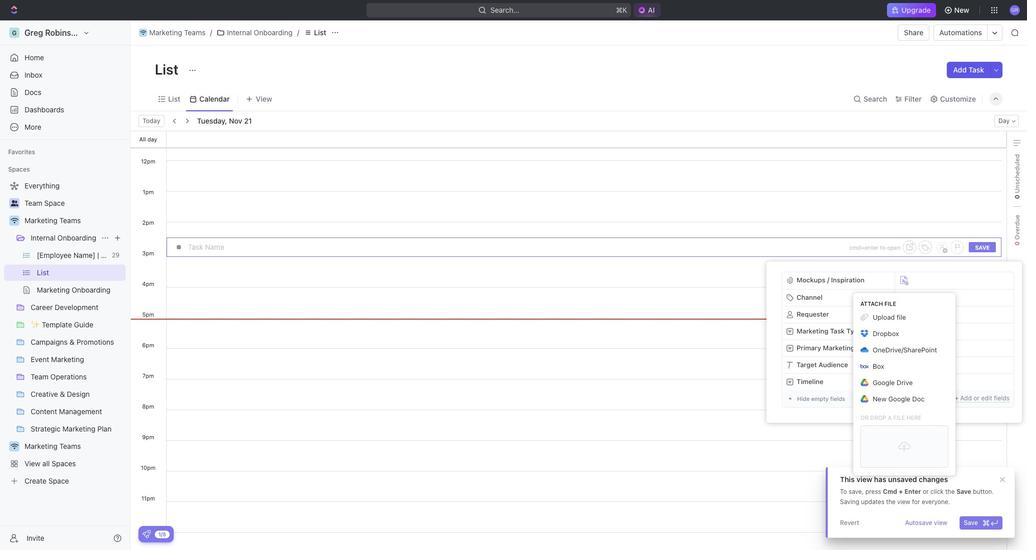 Task type: describe. For each thing, give the bounding box(es) containing it.
⌘k
[[616, 6, 627, 14]]

add inside button
[[954, 65, 967, 74]]

onboarding inside sidebar navigation
[[57, 234, 96, 242]]

dashboards
[[25, 105, 64, 114]]

all day
[[139, 136, 157, 142]]

upload file button
[[854, 309, 956, 326]]

has
[[874, 475, 887, 484]]

invite
[[27, 534, 44, 543]]

9pm
[[142, 434, 154, 441]]

7pm
[[142, 373, 154, 379]]

tuesday, nov 21
[[197, 117, 252, 125]]

customize button
[[927, 92, 979, 106]]

box button
[[854, 358, 892, 375]]

save,
[[849, 488, 864, 496]]

drop
[[871, 415, 887, 421]]

share button
[[898, 25, 930, 41]]

marketing teams inside tree
[[25, 216, 81, 225]]

teams inside sidebar navigation
[[59, 216, 81, 225]]

automations
[[940, 28, 983, 37]]

open
[[888, 244, 901, 251]]

1 horizontal spatial marketing teams link
[[136, 27, 208, 39]]

box
[[873, 362, 885, 371]]

today
[[143, 117, 160, 125]]

add task button
[[948, 62, 991, 78]]

a
[[888, 415, 892, 421]]

0 horizontal spatial the
[[887, 498, 896, 506]]

0 vertical spatial internal onboarding link
[[214, 27, 295, 39]]

2pm
[[142, 219, 154, 226]]

unsaved
[[889, 475, 917, 484]]

1pm
[[143, 189, 154, 195]]

10pm
[[141, 465, 156, 471]]

0 vertical spatial marketing teams
[[149, 28, 206, 37]]

0 horizontal spatial internal onboarding link
[[31, 230, 97, 246]]

button.
[[973, 488, 994, 496]]

changes
[[919, 475, 948, 484]]

tuesday,
[[197, 117, 227, 125]]

favorites
[[8, 148, 35, 156]]

updates
[[861, 498, 885, 506]]

search...
[[490, 6, 520, 14]]

new button
[[940, 2, 976, 18]]

click
[[931, 488, 944, 496]]

marketing inside tree
[[25, 216, 57, 225]]

new google doc
[[873, 395, 925, 403]]

onboarding checklist button image
[[143, 531, 151, 539]]

upload
[[873, 313, 895, 322]]

cmd
[[883, 488, 898, 496]]

5pm
[[142, 311, 154, 318]]

task
[[969, 65, 985, 74]]

1 horizontal spatial internal
[[227, 28, 252, 37]]

0 vertical spatial list
[[314, 28, 326, 37]]

for
[[912, 498, 921, 506]]

upload file
[[873, 313, 906, 322]]

docs
[[25, 88, 41, 97]]

to
[[881, 244, 886, 251]]

inbox link
[[4, 67, 126, 83]]

0 for overdue
[[1013, 242, 1021, 246]]

wifi image inside tree
[[10, 218, 18, 224]]

to
[[840, 488, 847, 496]]

onedrive/sharepoint button
[[854, 342, 945, 358]]

google drive
[[873, 379, 913, 387]]

revert button
[[836, 517, 864, 530]]

1 horizontal spatial the
[[946, 488, 955, 496]]

internal onboarding inside tree
[[31, 234, 96, 242]]

today button
[[139, 115, 164, 127]]

enter
[[905, 488, 921, 496]]

saving
[[840, 498, 860, 506]]

dropbox button
[[854, 326, 907, 342]]

or drop a file here
[[861, 415, 922, 421]]

11pm
[[141, 495, 155, 502]]

0 vertical spatial save
[[976, 244, 990, 251]]

everyone.
[[922, 498, 950, 506]]

docs link
[[4, 84, 126, 101]]

onedrive/sharepoint
[[873, 346, 938, 354]]

new for new google doc
[[873, 395, 887, 403]]

file
[[885, 301, 897, 307]]

attach file
[[861, 301, 897, 307]]

6pm
[[142, 342, 154, 349]]

inbox
[[25, 71, 42, 79]]

press
[[866, 488, 882, 496]]

dashboards link
[[4, 102, 126, 118]]

8pm
[[142, 403, 154, 410]]

customize
[[941, 94, 976, 103]]

upgrade link
[[888, 3, 936, 17]]

save inside "this view has unsaved changes to save, press cmd + enter or click the save button. saving updates the view for everyone."
[[957, 488, 972, 496]]

onboarding checklist button element
[[143, 531, 151, 539]]

file inside button
[[897, 313, 906, 322]]

1 vertical spatial view
[[898, 498, 911, 506]]

spaces
[[8, 166, 30, 173]]

attach
[[861, 301, 883, 307]]

tree inside sidebar navigation
[[4, 178, 126, 490]]

share
[[904, 28, 924, 37]]

calendar
[[199, 94, 230, 103]]

+ inside "this view has unsaved changes to save, press cmd + enter or click the save button. saving updates the view for everyone."
[[899, 488, 903, 496]]

wifi image inside marketing teams "link"
[[140, 30, 146, 35]]

empty
[[812, 396, 829, 402]]

doc
[[913, 395, 925, 403]]



Task type: locate. For each thing, give the bounding box(es) containing it.
1 vertical spatial list link
[[166, 92, 180, 106]]

1 vertical spatial marketing
[[25, 216, 57, 225]]

1 vertical spatial the
[[887, 498, 896, 506]]

0 horizontal spatial wifi image
[[10, 218, 18, 224]]

view for this
[[857, 475, 873, 484]]

0 vertical spatial internal
[[227, 28, 252, 37]]

autosave view button
[[901, 517, 952, 530]]

0 horizontal spatial marketing
[[25, 216, 57, 225]]

day
[[148, 136, 157, 142]]

tree containing marketing teams
[[4, 178, 126, 490]]

or left click
[[923, 488, 929, 496]]

1 vertical spatial marketing teams link
[[25, 213, 124, 229]]

0 vertical spatial google
[[873, 379, 895, 387]]

0 for unscheduled
[[1013, 195, 1021, 199]]

unscheduled
[[1013, 154, 1021, 195]]

Task Name text field
[[188, 240, 847, 255]]

new google doc button
[[854, 391, 932, 407]]

1 vertical spatial or
[[923, 488, 929, 496]]

1 vertical spatial +
[[899, 488, 903, 496]]

+
[[955, 395, 959, 402], [899, 488, 903, 496]]

1 vertical spatial add
[[961, 395, 972, 402]]

fields right empty
[[831, 396, 846, 402]]

1 vertical spatial list
[[155, 61, 182, 78]]

4pm
[[142, 281, 154, 287]]

tree
[[4, 178, 126, 490]]

list link
[[301, 27, 329, 39], [166, 92, 180, 106]]

google down box
[[873, 379, 895, 387]]

+ right cmd at bottom
[[899, 488, 903, 496]]

custom fields element
[[782, 272, 1015, 408]]

autosave view
[[905, 519, 948, 527]]

0 vertical spatial +
[[955, 395, 959, 402]]

view
[[857, 475, 873, 484], [898, 498, 911, 506], [934, 519, 948, 527]]

1 horizontal spatial onboarding
[[254, 28, 293, 37]]

favorites button
[[4, 146, 39, 158]]

0 horizontal spatial or
[[923, 488, 929, 496]]

the down cmd at bottom
[[887, 498, 896, 506]]

0 vertical spatial marketing
[[149, 28, 182, 37]]

0 vertical spatial view
[[857, 475, 873, 484]]

1/5
[[158, 531, 166, 538]]

file right a
[[894, 415, 905, 421]]

view down everyone.
[[934, 519, 948, 527]]

0 vertical spatial the
[[946, 488, 955, 496]]

add left the edit
[[961, 395, 972, 402]]

0 vertical spatial file
[[897, 313, 906, 322]]

1 horizontal spatial or
[[974, 395, 980, 402]]

0 vertical spatial onboarding
[[254, 28, 293, 37]]

home
[[25, 53, 44, 62]]

0 horizontal spatial teams
[[59, 216, 81, 225]]

internal inside tree
[[31, 234, 56, 242]]

1 horizontal spatial marketing teams
[[149, 28, 206, 37]]

1 horizontal spatial /
[[297, 28, 299, 37]]

marketing teams link inside sidebar navigation
[[25, 213, 124, 229]]

0 vertical spatial add
[[954, 65, 967, 74]]

0 horizontal spatial new
[[873, 395, 887, 403]]

new up automations
[[955, 6, 970, 14]]

21
[[244, 117, 252, 125]]

1 horizontal spatial view
[[898, 498, 911, 506]]

0 horizontal spatial fields
[[831, 396, 846, 402]]

view inside button
[[934, 519, 948, 527]]

0 vertical spatial teams
[[184, 28, 206, 37]]

0 vertical spatial internal onboarding
[[227, 28, 293, 37]]

nov
[[229, 117, 242, 125]]

edit
[[982, 395, 993, 402]]

2 vertical spatial view
[[934, 519, 948, 527]]

sidebar navigation
[[0, 20, 130, 551]]

2 0 from the top
[[1013, 242, 1021, 246]]

google down drive
[[889, 395, 911, 403]]

view left the for
[[898, 498, 911, 506]]

save button
[[960, 517, 1003, 530]]

add task
[[954, 65, 985, 74]]

2 vertical spatial save
[[964, 519, 978, 527]]

1 vertical spatial google
[[889, 395, 911, 403]]

the right click
[[946, 488, 955, 496]]

or inside "this view has unsaved changes to save, press cmd + enter or click the save button. saving updates the view for everyone."
[[923, 488, 929, 496]]

1 horizontal spatial new
[[955, 6, 970, 14]]

0 horizontal spatial internal
[[31, 234, 56, 242]]

the
[[946, 488, 955, 496], [887, 498, 896, 506]]

1 horizontal spatial internal onboarding
[[227, 28, 293, 37]]

2 horizontal spatial view
[[934, 519, 948, 527]]

this
[[840, 475, 855, 484]]

/
[[210, 28, 212, 37], [297, 28, 299, 37]]

upgrade
[[902, 6, 931, 14]]

this view has unsaved changes to save, press cmd + enter or click the save button. saving updates the view for everyone.
[[840, 475, 994, 506]]

automations button
[[935, 25, 988, 40]]

all
[[139, 136, 146, 142]]

or left the edit
[[974, 395, 980, 402]]

1 vertical spatial internal
[[31, 234, 56, 242]]

view for autosave
[[934, 519, 948, 527]]

0 horizontal spatial view
[[857, 475, 873, 484]]

+ left the edit
[[955, 395, 959, 402]]

hide
[[797, 396, 810, 402]]

0 vertical spatial 0
[[1013, 195, 1021, 199]]

1 horizontal spatial internal onboarding link
[[214, 27, 295, 39]]

wifi image
[[140, 30, 146, 35], [10, 218, 18, 224]]

search button
[[851, 92, 891, 106]]

0 horizontal spatial internal onboarding
[[31, 234, 96, 242]]

marketing teams link
[[136, 27, 208, 39], [25, 213, 124, 229]]

1 horizontal spatial list link
[[301, 27, 329, 39]]

1 vertical spatial save
[[957, 488, 972, 496]]

+ inside custom fields element
[[955, 395, 959, 402]]

1 vertical spatial internal onboarding link
[[31, 230, 97, 246]]

1 vertical spatial internal onboarding
[[31, 234, 96, 242]]

1 horizontal spatial +
[[955, 395, 959, 402]]

home link
[[4, 50, 126, 66]]

view up "save,"
[[857, 475, 873, 484]]

search
[[864, 94, 888, 103]]

1 horizontal spatial wifi image
[[140, 30, 146, 35]]

new down google drive button
[[873, 395, 887, 403]]

google inside new google doc button
[[889, 395, 911, 403]]

0 vertical spatial or
[[974, 395, 980, 402]]

cmd+enter
[[850, 244, 879, 251]]

1 vertical spatial wifi image
[[10, 218, 18, 224]]

marketing
[[149, 28, 182, 37], [25, 216, 57, 225]]

0 horizontal spatial +
[[899, 488, 903, 496]]

new inside button
[[955, 6, 970, 14]]

1 vertical spatial onboarding
[[57, 234, 96, 242]]

autosave
[[905, 519, 933, 527]]

new
[[955, 6, 970, 14], [873, 395, 887, 403]]

google inside google drive button
[[873, 379, 895, 387]]

1 horizontal spatial fields
[[994, 395, 1010, 402]]

google
[[873, 379, 895, 387], [889, 395, 911, 403]]

12pm
[[141, 158, 155, 165]]

2 vertical spatial list
[[168, 94, 180, 103]]

google drive button
[[854, 375, 920, 391]]

0 horizontal spatial marketing teams link
[[25, 213, 124, 229]]

1 vertical spatial new
[[873, 395, 887, 403]]

marketing teams
[[149, 28, 206, 37], [25, 216, 81, 225]]

internal onboarding link
[[214, 27, 295, 39], [31, 230, 97, 246]]

file
[[897, 313, 906, 322], [894, 415, 905, 421]]

add inside custom fields element
[[961, 395, 972, 402]]

dropbox
[[873, 330, 899, 338]]

0 horizontal spatial /
[[210, 28, 212, 37]]

list
[[314, 28, 326, 37], [155, 61, 182, 78], [168, 94, 180, 103]]

1 / from the left
[[210, 28, 212, 37]]

0 horizontal spatial marketing teams
[[25, 216, 81, 225]]

0 horizontal spatial list link
[[166, 92, 180, 106]]

calendar link
[[197, 92, 230, 106]]

fields right the edit
[[994, 395, 1010, 402]]

or inside custom fields element
[[974, 395, 980, 402]]

1 vertical spatial file
[[894, 415, 905, 421]]

0 vertical spatial wifi image
[[140, 30, 146, 35]]

1 vertical spatial 0
[[1013, 242, 1021, 246]]

new for new
[[955, 6, 970, 14]]

file right the upload
[[897, 313, 906, 322]]

cmd+enter to open
[[850, 244, 901, 251]]

0 vertical spatial marketing teams link
[[136, 27, 208, 39]]

hide empty fields
[[797, 396, 846, 402]]

3pm
[[142, 250, 154, 257]]

internal onboarding
[[227, 28, 293, 37], [31, 234, 96, 242]]

overdue
[[1013, 215, 1021, 242]]

revert
[[840, 519, 860, 527]]

save inside button
[[964, 519, 978, 527]]

1 horizontal spatial teams
[[184, 28, 206, 37]]

onboarding
[[254, 28, 293, 37], [57, 234, 96, 242]]

0 vertical spatial new
[[955, 6, 970, 14]]

add left task
[[954, 65, 967, 74]]

teams
[[184, 28, 206, 37], [59, 216, 81, 225]]

0 vertical spatial list link
[[301, 27, 329, 39]]

drive
[[897, 379, 913, 387]]

add
[[954, 65, 967, 74], [961, 395, 972, 402]]

or
[[974, 395, 980, 402], [923, 488, 929, 496]]

+ add or edit fields
[[955, 395, 1010, 402]]

1 vertical spatial marketing teams
[[25, 216, 81, 225]]

new inside button
[[873, 395, 887, 403]]

1 horizontal spatial marketing
[[149, 28, 182, 37]]

or
[[861, 415, 869, 421]]

1 vertical spatial teams
[[59, 216, 81, 225]]

here
[[907, 415, 922, 421]]

save
[[976, 244, 990, 251], [957, 488, 972, 496], [964, 519, 978, 527]]

0 horizontal spatial onboarding
[[57, 234, 96, 242]]

2 / from the left
[[297, 28, 299, 37]]

1 0 from the top
[[1013, 195, 1021, 199]]

fields
[[994, 395, 1010, 402], [831, 396, 846, 402]]



Task type: vqa. For each thing, say whether or not it's contained in the screenshot.
+ inside the This view has unsaved changes To save, press Cmd + Enter or click the Save button. Saving updates the view for everyone.
yes



